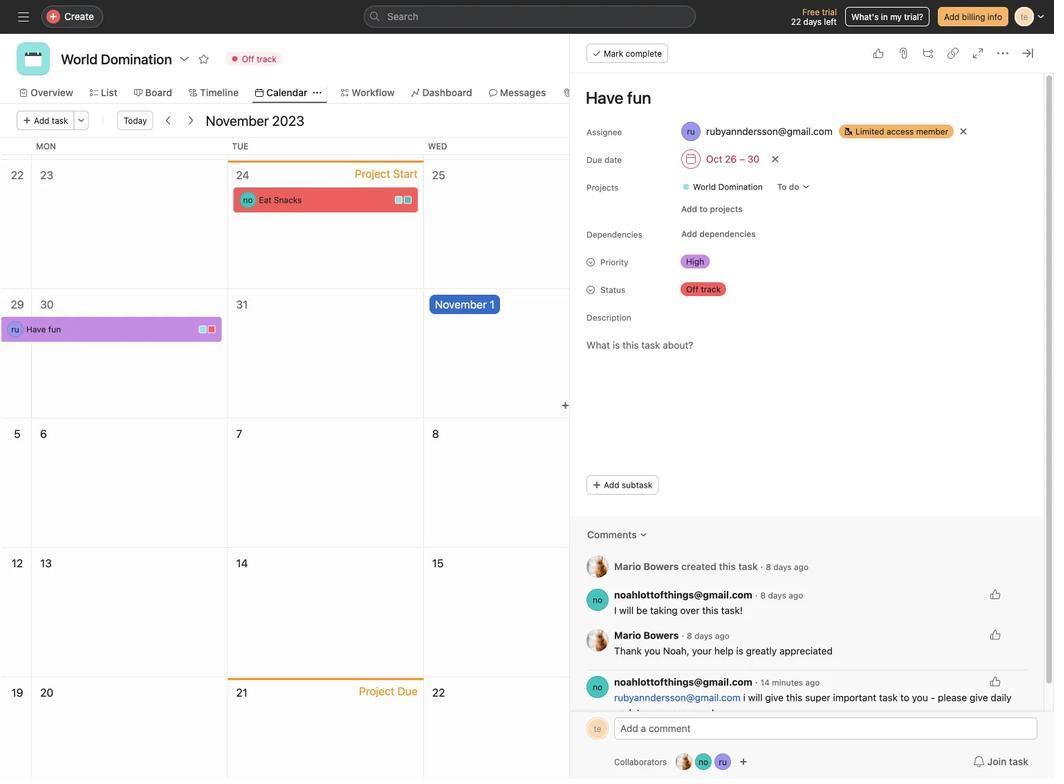 Task type: locate. For each thing, give the bounding box(es) containing it.
days
[[804, 17, 822, 26], [774, 562, 792, 572], [768, 591, 787, 600], [695, 631, 713, 641]]

date
[[605, 155, 622, 165]]

add subtask image
[[923, 48, 934, 59]]

i
[[614, 605, 617, 616]]

1 horizontal spatial give
[[970, 692, 989, 703]]

bowers right 16
[[644, 561, 679, 572]]

next month image
[[185, 115, 196, 126]]

30
[[748, 153, 760, 165], [40, 298, 54, 311]]

0 vertical spatial mario
[[614, 561, 641, 572]]

0 horizontal spatial ru
[[11, 325, 19, 334]]

0 horizontal spatial have fun
[[26, 325, 61, 334]]

2 mario bowers link from the top
[[614, 630, 679, 641]]

ago inside noahlottofthings@gmail.com · 8 days ago
[[789, 591, 804, 600]]

0 vertical spatial noahlottofthings@gmail.com
[[614, 589, 753, 601]]

main content
[[570, 73, 1044, 738]]

mario bowers created this task · 8 days ago
[[614, 561, 809, 572]]

1 horizontal spatial this
[[719, 561, 736, 572]]

tab actions image
[[313, 89, 321, 97]]

noahlottofthings@gmail.com link for noahlottofthings@gmail.com · 14 minutes ago
[[614, 676, 753, 688]]

0 vertical spatial project
[[355, 167, 390, 180]]

1 vertical spatial have fun
[[26, 325, 61, 334]]

main content inside have fun dialog
[[570, 73, 1044, 738]]

1 vertical spatial 22
[[11, 168, 24, 182]]

mario for ·
[[614, 630, 641, 641]]

ru down 29
[[11, 325, 19, 334]]

1 horizontal spatial off
[[686, 284, 699, 294]]

add to starred image
[[198, 53, 209, 64]]

bowers up noah,
[[644, 630, 679, 641]]

1 vertical spatial track
[[701, 284, 721, 294]]

to inside button
[[700, 204, 708, 214]]

will inside i will give this super important task to you - please give daily updates as necessary!
[[748, 692, 763, 703]]

noahlottofthings@gmail.com up i will be taking over this task!
[[614, 589, 753, 601]]

november for november 1
[[435, 298, 487, 311]]

task right important
[[879, 692, 898, 703]]

1 noahlottofthings@gmail.com link from the top
[[614, 589, 753, 601]]

1 horizontal spatial november
[[435, 298, 487, 311]]

0 likes. click to like this task image
[[873, 48, 884, 59], [990, 589, 1001, 600], [990, 676, 1001, 687]]

1 vertical spatial mario bowers link
[[614, 630, 679, 641]]

november 1
[[435, 298, 495, 311]]

wed
[[428, 141, 447, 151]]

·
[[761, 561, 764, 572], [755, 589, 758, 601], [682, 630, 684, 641], [755, 676, 758, 688]]

1 vertical spatial to
[[901, 692, 910, 703]]

task right the join
[[1009, 756, 1029, 767]]

thank
[[614, 645, 642, 657]]

mb button left ru button
[[676, 754, 693, 770]]

no for noahlottofthings@gmail.com · 14 minutes ago no "button"
[[593, 682, 603, 692]]

0 horizontal spatial fun
[[48, 325, 61, 334]]

have
[[651, 195, 671, 205], [26, 325, 46, 334]]

no button left i
[[587, 589, 609, 611]]

0 likes. click to like this task image up daily
[[990, 676, 1001, 687]]

add inside add billing info button
[[944, 12, 960, 21]]

noahlottofthings@gmail.com link up rubyanndersson@gmail.com link
[[614, 676, 753, 688]]

0 vertical spatial no button
[[587, 589, 609, 611]]

off right add to starred icon
[[242, 54, 254, 64]]

close details image
[[1023, 48, 1034, 59]]

0 vertical spatial 14
[[236, 557, 248, 570]]

no button left ru button
[[695, 754, 712, 770]]

this right created
[[719, 561, 736, 572]]

description
[[587, 313, 632, 322]]

te
[[594, 724, 602, 733]]

add inside add task button
[[34, 116, 49, 125]]

0 horizontal spatial give
[[765, 692, 784, 703]]

to left -
[[901, 692, 910, 703]]

mario bowers link for created
[[614, 561, 679, 572]]

22 right project due on the left bottom
[[432, 686, 445, 699]]

super
[[805, 692, 831, 703]]

november up tue
[[206, 112, 269, 128]]

what's in my trial?
[[852, 12, 924, 21]]

0 vertical spatial off
[[242, 54, 254, 64]]

2 noahlottofthings@gmail.com link from the top
[[614, 676, 753, 688]]

1 horizontal spatial 14
[[761, 678, 770, 687]]

1 noahlottofthings@gmail.com from the top
[[614, 589, 753, 601]]

over
[[681, 605, 700, 616]]

mb down comments
[[591, 562, 604, 572]]

0 vertical spatial noahlottofthings@gmail.com link
[[614, 589, 753, 601]]

oct
[[706, 153, 723, 165]]

30 right 29
[[40, 298, 54, 311]]

you inside i will give this super important task to you - please give daily updates as necessary!
[[912, 692, 929, 703]]

0 vertical spatial to
[[700, 204, 708, 214]]

22 down add task button
[[11, 168, 24, 182]]

off track down the high
[[686, 284, 721, 294]]

ago inside mario bowers created this task · 8 days ago
[[794, 562, 809, 572]]

full screen image
[[973, 48, 984, 59]]

add inside add to projects button
[[682, 204, 698, 214]]

1 horizontal spatial fun
[[673, 195, 686, 205]]

noahlottofthings@gmail.com link
[[614, 589, 753, 601], [614, 676, 753, 688]]

messages
[[500, 87, 546, 98]]

task
[[52, 116, 68, 125], [739, 561, 758, 572], [879, 692, 898, 703], [1009, 756, 1029, 767]]

complete
[[626, 48, 662, 58]]

left
[[824, 17, 837, 26]]

22
[[791, 17, 801, 26], [11, 168, 24, 182], [432, 686, 445, 699]]

noahlottofthings@gmail.com for noahlottofthings@gmail.com · 8 days ago
[[614, 589, 753, 601]]

1 horizontal spatial have fun
[[651, 195, 686, 205]]

days inside mario bowers · 8 days ago
[[695, 631, 713, 641]]

noahlottofthings@gmail.com · 14 minutes ago
[[614, 676, 820, 688]]

have fun
[[651, 195, 686, 205], [26, 325, 61, 334]]

0 vertical spatial 23
[[40, 168, 53, 182]]

1 vertical spatial 30
[[40, 298, 54, 311]]

more actions for this task image
[[998, 48, 1009, 59]]

0 horizontal spatial off
[[242, 54, 254, 64]]

mb button
[[587, 556, 609, 578], [587, 629, 609, 651], [676, 754, 693, 770]]

you left noah,
[[645, 645, 661, 657]]

mb left ru button
[[678, 757, 691, 767]]

1 horizontal spatial to
[[901, 692, 910, 703]]

comments
[[587, 529, 637, 540]]

mario bowers link down comments popup button
[[614, 561, 679, 572]]

no left i
[[593, 595, 603, 605]]

bowers for created
[[644, 561, 679, 572]]

ru left add or remove collaborators icon
[[719, 757, 727, 767]]

noahlottofthings@gmail.com link up i will be taking over this task!
[[614, 589, 753, 601]]

mario up thank
[[614, 630, 641, 641]]

ago inside mario bowers · 8 days ago
[[715, 631, 730, 641]]

0 likes. click to like this task image up 0 likes. click to like this task icon
[[990, 589, 1001, 600]]

world domination
[[61, 51, 172, 67]]

1 horizontal spatial due
[[587, 155, 602, 165]]

calendar
[[266, 87, 308, 98]]

1 vertical spatial off track
[[686, 284, 721, 294]]

give down minutes
[[765, 692, 784, 703]]

1 vertical spatial no button
[[587, 676, 609, 698]]

free
[[803, 7, 820, 17]]

0 horizontal spatial off track
[[242, 54, 277, 64]]

30 inside have fun dialog
[[748, 153, 760, 165]]

list link
[[90, 85, 118, 100]]

1 horizontal spatial will
[[748, 692, 763, 703]]

8 inside mario bowers created this task · 8 days ago
[[766, 562, 771, 572]]

0 horizontal spatial will
[[620, 605, 634, 616]]

add billing info
[[944, 12, 1003, 21]]

november
[[206, 112, 269, 128], [435, 298, 487, 311]]

add subtask
[[604, 480, 653, 490]]

0 vertical spatial bowers
[[644, 561, 679, 572]]

this for created
[[719, 561, 736, 572]]

23 up updates
[[628, 686, 642, 699]]

0 vertical spatial 30
[[748, 153, 760, 165]]

0 likes. click to like this task image for noahlottofthings@gmail.com · 14 minutes ago
[[990, 676, 1001, 687]]

1 horizontal spatial 30
[[748, 153, 760, 165]]

november left the 1 on the top left
[[435, 298, 487, 311]]

0 vertical spatial off track
[[242, 54, 277, 64]]

november for november 2023
[[206, 112, 269, 128]]

0 vertical spatial this
[[719, 561, 736, 572]]

to down world
[[700, 204, 708, 214]]

0 horizontal spatial 30
[[40, 298, 54, 311]]

1 vertical spatial mario
[[614, 630, 641, 641]]

0 vertical spatial have
[[651, 195, 671, 205]]

high button
[[675, 252, 758, 271]]

1 vertical spatial noahlottofthings@gmail.com
[[614, 676, 753, 688]]

-
[[931, 692, 936, 703]]

project
[[355, 167, 390, 180], [359, 685, 395, 698]]

no for bottommost no "button"
[[699, 757, 709, 767]]

ru
[[11, 325, 19, 334], [719, 757, 727, 767]]

join task button
[[965, 749, 1038, 774]]

0 vertical spatial track
[[257, 54, 277, 64]]

your
[[692, 645, 712, 657]]

1 horizontal spatial track
[[701, 284, 721, 294]]

board link
[[134, 85, 172, 100]]

more actions image
[[77, 116, 86, 125]]

mb button left thank
[[587, 629, 609, 651]]

20
[[40, 686, 53, 699]]

track down high dropdown button
[[701, 284, 721, 294]]

will
[[620, 605, 634, 616], [748, 692, 763, 703]]

0 vertical spatial 0 likes. click to like this task image
[[873, 48, 884, 59]]

rubyanndersson@gmail.com inside rubyanndersson@gmail.com dropdown button
[[706, 126, 833, 137]]

1 vertical spatial 14
[[761, 678, 770, 687]]

add inside add subtask button
[[604, 480, 620, 490]]

0 horizontal spatial due
[[398, 685, 418, 698]]

add up mon
[[34, 116, 49, 125]]

22 left free
[[791, 17, 801, 26]]

noahlottofthings@gmail.com for noahlottofthings@gmail.com · 14 minutes ago
[[614, 676, 753, 688]]

this down noahlottofthings@gmail.com · 8 days ago
[[703, 605, 719, 616]]

noahlottofthings@gmail.com up rubyanndersson@gmail.com link
[[614, 676, 753, 688]]

0 vertical spatial november
[[206, 112, 269, 128]]

attachments: add a file to this task, have fun image
[[898, 48, 909, 59]]

mark
[[604, 48, 624, 58]]

dependencies
[[587, 230, 643, 239]]

1 vertical spatial due
[[398, 685, 418, 698]]

2 horizontal spatial 22
[[791, 17, 801, 26]]

this
[[719, 561, 736, 572], [703, 605, 719, 616], [787, 692, 803, 703]]

1 horizontal spatial ru
[[719, 757, 727, 767]]

0 vertical spatial rubyanndersson@gmail.com
[[706, 126, 833, 137]]

mark complete button
[[587, 44, 669, 63]]

today button
[[117, 111, 153, 130]]

mario for created
[[614, 561, 641, 572]]

add up the high
[[682, 229, 698, 239]]

0 vertical spatial due
[[587, 155, 602, 165]]

1 mario bowers link from the top
[[614, 561, 679, 572]]

2 mario from the top
[[614, 630, 641, 641]]

expand sidebar image
[[18, 11, 29, 22]]

mario down comments popup button
[[614, 561, 641, 572]]

0 horizontal spatial 23
[[40, 168, 53, 182]]

1 vertical spatial will
[[748, 692, 763, 703]]

mb button down comments
[[587, 556, 609, 578]]

1 vertical spatial have
[[26, 325, 46, 334]]

main content containing rubyanndersson@gmail.com
[[570, 73, 1044, 738]]

give left daily
[[970, 692, 989, 703]]

add to projects button
[[675, 199, 749, 219]]

0 vertical spatial mario bowers link
[[614, 561, 679, 572]]

2 vertical spatial this
[[787, 692, 803, 703]]

rubyanndersson@gmail.com up necessary!
[[614, 692, 741, 703]]

track inside dropdown button
[[257, 54, 277, 64]]

daily
[[991, 692, 1012, 703]]

15
[[432, 557, 444, 570]]

2 horizontal spatial this
[[787, 692, 803, 703]]

0 likes. click to like this task image for noahlottofthings@gmail.com · 8 days ago
[[990, 589, 1001, 600]]

mario bowers link
[[614, 561, 679, 572], [614, 630, 679, 641]]

1 horizontal spatial 22
[[432, 686, 445, 699]]

access
[[887, 127, 914, 136]]

add left subtask
[[604, 480, 620, 490]]

1 vertical spatial ru
[[719, 757, 727, 767]]

0 horizontal spatial 24
[[236, 168, 249, 182]]

2 noahlottofthings@gmail.com from the top
[[614, 676, 753, 688]]

1 horizontal spatial you
[[912, 692, 929, 703]]

0 horizontal spatial november
[[206, 112, 269, 128]]

to
[[700, 204, 708, 214], [901, 692, 910, 703]]

2 vertical spatial 0 likes. click to like this task image
[[990, 676, 1001, 687]]

board
[[145, 87, 172, 98]]

off track inside dropdown button
[[242, 54, 277, 64]]

1 vertical spatial 23
[[628, 686, 642, 699]]

1 vertical spatial project
[[359, 685, 395, 698]]

2 vertical spatial mb button
[[676, 754, 693, 770]]

no left ru button
[[699, 757, 709, 767]]

8 inside mario bowers · 8 days ago
[[687, 631, 692, 641]]

24
[[236, 168, 249, 182], [825, 686, 838, 699]]

0 vertical spatial 24
[[236, 168, 249, 182]]

task inside i will give this super important task to you - please give daily updates as necessary!
[[879, 692, 898, 703]]

start
[[393, 167, 418, 180]]

1 vertical spatial bowers
[[644, 630, 679, 641]]

0 horizontal spatial track
[[257, 54, 277, 64]]

clear due date image
[[772, 155, 780, 163]]

1 vertical spatial this
[[703, 605, 719, 616]]

add left billing
[[944, 12, 960, 21]]

ago inside noahlottofthings@gmail.com · 14 minutes ago
[[806, 678, 820, 687]]

off track up 'calendar' link
[[242, 54, 277, 64]]

0 horizontal spatial to
[[700, 204, 708, 214]]

0 horizontal spatial you
[[645, 645, 661, 657]]

1 vertical spatial off
[[686, 284, 699, 294]]

what's in my trial? button
[[846, 7, 930, 26]]

1 vertical spatial november
[[435, 298, 487, 311]]

0 likes. click to like this task image left attachments: add a file to this task, have fun 'icon'
[[873, 48, 884, 59]]

track up 'calendar' link
[[257, 54, 277, 64]]

mb left thank
[[591, 636, 604, 645]]

1 horizontal spatial off track
[[686, 284, 721, 294]]

bowers
[[644, 561, 679, 572], [644, 630, 679, 641]]

my
[[891, 12, 902, 21]]

you
[[645, 645, 661, 657], [912, 692, 929, 703]]

no button
[[587, 589, 609, 611], [587, 676, 609, 698], [695, 754, 712, 770]]

· up noah,
[[682, 630, 684, 641]]

24 right minutes
[[825, 686, 838, 699]]

add inside button
[[682, 229, 698, 239]]

2 bowers from the top
[[644, 630, 679, 641]]

rubyanndersson@gmail.com button
[[675, 119, 839, 144]]

no up te button
[[593, 682, 603, 692]]

workflow
[[352, 87, 395, 98]]

23 down mon
[[40, 168, 53, 182]]

0 vertical spatial will
[[620, 605, 634, 616]]

billing
[[962, 12, 986, 21]]

no button up te button
[[587, 676, 609, 698]]

no button for noahlottofthings@gmail.com · 14 minutes ago
[[587, 676, 609, 698]]

1 vertical spatial noahlottofthings@gmail.com link
[[614, 676, 753, 688]]

0 vertical spatial have fun
[[651, 195, 686, 205]]

off
[[242, 54, 254, 64], [686, 284, 699, 294]]

1 mario from the top
[[614, 561, 641, 572]]

1 bowers from the top
[[644, 561, 679, 572]]

mario bowers link for ·
[[614, 630, 679, 641]]

0 horizontal spatial 22
[[11, 168, 24, 182]]

no
[[243, 195, 253, 205], [593, 595, 603, 605], [593, 682, 603, 692], [699, 757, 709, 767]]

calendar link
[[255, 85, 308, 100]]

rubyanndersson@gmail.com up the clear due date icon
[[706, 126, 833, 137]]

task left the more actions image at the top
[[52, 116, 68, 125]]

1 horizontal spatial 23
[[628, 686, 642, 699]]

this inside i will give this super important task to you - please give daily updates as necessary!
[[787, 692, 803, 703]]

mario bowers link up thank
[[614, 630, 679, 641]]

add down world
[[682, 204, 698, 214]]

no left eat
[[243, 195, 253, 205]]

off down the high
[[686, 284, 699, 294]]

dashboard link
[[411, 85, 472, 100]]

1 vertical spatial 0 likes. click to like this task image
[[990, 589, 1001, 600]]

subtask
[[622, 480, 653, 490]]

add task
[[34, 116, 68, 125]]

messages link
[[489, 85, 546, 100]]

days inside free trial 22 days left
[[804, 17, 822, 26]]

30 right the –
[[748, 153, 760, 165]]

1 vertical spatial you
[[912, 692, 929, 703]]

2 vertical spatial no button
[[695, 754, 712, 770]]

mon
[[36, 141, 56, 151]]

1 vertical spatial mb button
[[587, 629, 609, 651]]

this down minutes
[[787, 692, 803, 703]]

add dependencies
[[682, 229, 756, 239]]

you left -
[[912, 692, 929, 703]]

24 down tue
[[236, 168, 249, 182]]

2 vertical spatial mb
[[678, 757, 691, 767]]

track
[[257, 54, 277, 64], [701, 284, 721, 294]]

join
[[988, 756, 1007, 767]]

bowers for ·
[[644, 630, 679, 641]]

remove assignee image
[[960, 127, 968, 136]]



Task type: vqa. For each thing, say whether or not it's contained in the screenshot.
Schultz
no



Task type: describe. For each thing, give the bounding box(es) containing it.
task up task!
[[739, 561, 758, 572]]

1 vertical spatial fun
[[48, 325, 61, 334]]

i
[[744, 692, 746, 703]]

project for project due
[[359, 685, 395, 698]]

high
[[686, 257, 705, 266]]

task inside add task button
[[52, 116, 68, 125]]

timeline link
[[189, 85, 239, 100]]

0 vertical spatial you
[[645, 645, 661, 657]]

2 give from the left
[[970, 692, 989, 703]]

26
[[725, 153, 737, 165]]

world domination
[[693, 182, 763, 192]]

1 vertical spatial 24
[[825, 686, 838, 699]]

eat snacks
[[259, 195, 302, 205]]

16
[[628, 557, 640, 570]]

overview link
[[19, 85, 73, 100]]

show options image
[[179, 53, 190, 64]]

Task Name text field
[[577, 82, 1028, 113]]

days inside noahlottofthings@gmail.com · 8 days ago
[[768, 591, 787, 600]]

19
[[11, 686, 23, 699]]

add for add to projects
[[682, 204, 698, 214]]

do
[[789, 182, 800, 192]]

free trial 22 days left
[[791, 7, 837, 26]]

i will give this super important task to you - please give daily updates as necessary!
[[614, 692, 1015, 719]]

add for add dependencies
[[682, 229, 698, 239]]

what's
[[852, 12, 879, 21]]

is
[[736, 645, 744, 657]]

0 vertical spatial mb
[[591, 562, 604, 572]]

task inside join task button
[[1009, 756, 1029, 767]]

0 horizontal spatial this
[[703, 605, 719, 616]]

1 give from the left
[[765, 692, 784, 703]]

te button
[[587, 718, 609, 740]]

to inside i will give this super important task to you - please give daily updates as necessary!
[[901, 692, 910, 703]]

21
[[236, 686, 248, 699]]

search button
[[364, 6, 696, 28]]

task!
[[721, 605, 743, 616]]

add to projects
[[682, 204, 743, 214]]

will for i
[[620, 605, 634, 616]]

1
[[490, 298, 495, 311]]

files link
[[563, 85, 595, 100]]

25
[[432, 168, 445, 182]]

add for add billing info
[[944, 12, 960, 21]]

to do button
[[771, 177, 817, 197]]

please
[[938, 692, 967, 703]]

search list box
[[364, 6, 696, 28]]

days inside mario bowers created this task · 8 days ago
[[774, 562, 792, 572]]

as
[[653, 707, 663, 719]]

off inside dropdown button
[[242, 54, 254, 64]]

mario bowers · 8 days ago
[[614, 630, 730, 641]]

project due
[[359, 685, 418, 698]]

off track inside popup button
[[686, 284, 721, 294]]

projects
[[710, 204, 743, 214]]

2023
[[272, 112, 304, 128]]

add dependencies button
[[675, 224, 762, 244]]

0 vertical spatial fun
[[673, 195, 686, 205]]

overview
[[30, 87, 73, 98]]

1 vertical spatial mb
[[591, 636, 604, 645]]

thank you noah, your help is greatly appreciated
[[614, 645, 833, 657]]

no button for noahlottofthings@gmail.com · 8 days ago
[[587, 589, 609, 611]]

copy task link image
[[948, 48, 959, 59]]

0 vertical spatial mb button
[[587, 556, 609, 578]]

be
[[637, 605, 648, 616]]

will for i
[[748, 692, 763, 703]]

dependencies
[[700, 229, 756, 239]]

add or remove collaborators image
[[740, 758, 748, 766]]

track inside popup button
[[701, 284, 721, 294]]

project start
[[355, 167, 418, 180]]

29
[[11, 298, 24, 311]]

in
[[881, 12, 888, 21]]

1 vertical spatial rubyanndersson@gmail.com
[[614, 692, 741, 703]]

rubyanndersson@gmail.com link
[[614, 692, 741, 703]]

no for no "button" associated with noahlottofthings@gmail.com · 8 days ago
[[593, 595, 603, 605]]

· up noahlottofthings@gmail.com · 8 days ago
[[761, 561, 764, 572]]

workflow link
[[341, 85, 395, 100]]

world domination link
[[677, 180, 769, 194]]

this for give
[[787, 692, 803, 703]]

tue
[[232, 141, 249, 151]]

help
[[715, 645, 734, 657]]

minutes
[[772, 678, 803, 687]]

add billing info button
[[938, 7, 1009, 26]]

domination
[[719, 182, 763, 192]]

off inside popup button
[[686, 284, 699, 294]]

add for add subtask
[[604, 480, 620, 490]]

important
[[833, 692, 877, 703]]

2 vertical spatial 22
[[432, 686, 445, 699]]

0 vertical spatial ru
[[11, 325, 19, 334]]

5
[[14, 427, 21, 440]]

dashboard
[[422, 87, 472, 98]]

updates
[[614, 707, 651, 719]]

to
[[778, 182, 787, 192]]

14 inside noahlottofthings@gmail.com · 14 minutes ago
[[761, 678, 770, 687]]

due date
[[587, 155, 622, 165]]

1 horizontal spatial have
[[651, 195, 671, 205]]

ru button
[[715, 754, 731, 770]]

0 likes. click to like this task image
[[990, 629, 1001, 640]]

create button
[[42, 6, 103, 28]]

· left minutes
[[755, 676, 758, 688]]

add subtask button
[[587, 475, 659, 495]]

0 horizontal spatial 14
[[236, 557, 248, 570]]

22 inside free trial 22 days left
[[791, 17, 801, 26]]

8 inside noahlottofthings@gmail.com · 8 days ago
[[761, 591, 766, 600]]

trial?
[[905, 12, 924, 21]]

comments button
[[578, 522, 657, 547]]

noahlottofthings@gmail.com link for noahlottofthings@gmail.com · 8 days ago
[[614, 589, 753, 601]]

0 horizontal spatial have
[[26, 325, 46, 334]]

ru inside button
[[719, 757, 727, 767]]

add task button
[[17, 111, 74, 130]]

calendar image
[[25, 51, 42, 67]]

taking
[[650, 605, 678, 616]]

world
[[693, 182, 716, 192]]

created
[[682, 561, 717, 572]]

project for project start
[[355, 167, 390, 180]]

necessary!
[[666, 707, 715, 719]]

· down mario bowers created this task · 8 days ago
[[755, 589, 758, 601]]

previous month image
[[163, 115, 174, 126]]

files
[[574, 87, 595, 98]]

off track button
[[219, 49, 288, 69]]

create
[[64, 11, 94, 22]]

7
[[236, 427, 242, 440]]

collaborators
[[614, 757, 667, 767]]

appreciated
[[780, 645, 833, 657]]

november 2023
[[206, 112, 304, 128]]

due inside have fun dialog
[[587, 155, 602, 165]]

limited access member
[[856, 127, 949, 136]]

add for add task
[[34, 116, 49, 125]]

have fun dialog
[[570, 34, 1055, 779]]

list
[[101, 87, 118, 98]]



